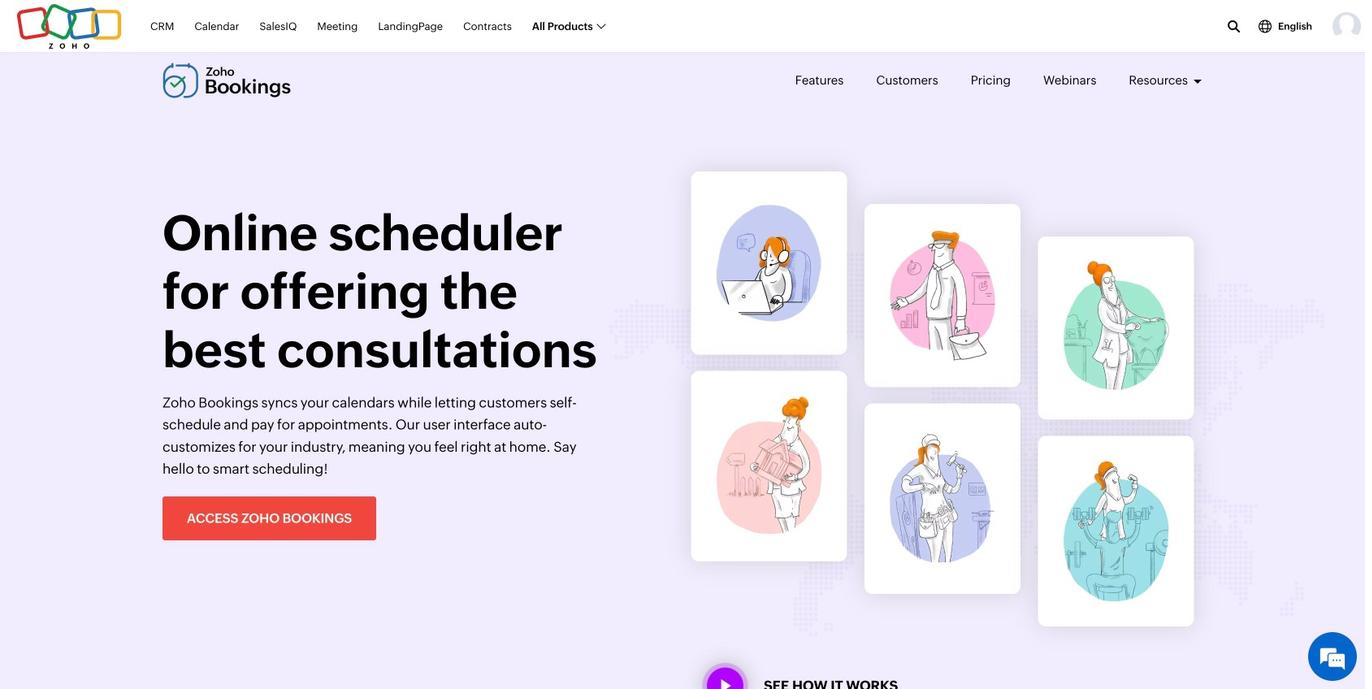 Task type: describe. For each thing, give the bounding box(es) containing it.
zoho bookings logo image
[[163, 63, 292, 98]]

greg robinson image
[[1333, 12, 1361, 41]]



Task type: locate. For each thing, give the bounding box(es) containing it.
online scheduler for offering the best consultations image
[[704, 188, 834, 338], [878, 214, 1008, 377], [1051, 245, 1181, 411], [704, 381, 834, 552], [878, 418, 1008, 580], [1051, 445, 1181, 618]]



Task type: vqa. For each thing, say whether or not it's contained in the screenshot.
Project in the Hybrid Project Management combines the best of classical and Agile methods to create a new flexible and collaborative approach to managing hybrid projects. Learn more! ...  The hybrid methodology brings your classic and Agile teams together to collaborate on your hybrid , some teams set clear milestones and follow a classic approach of completing their tasks sequentially. ... Hybrid
no



